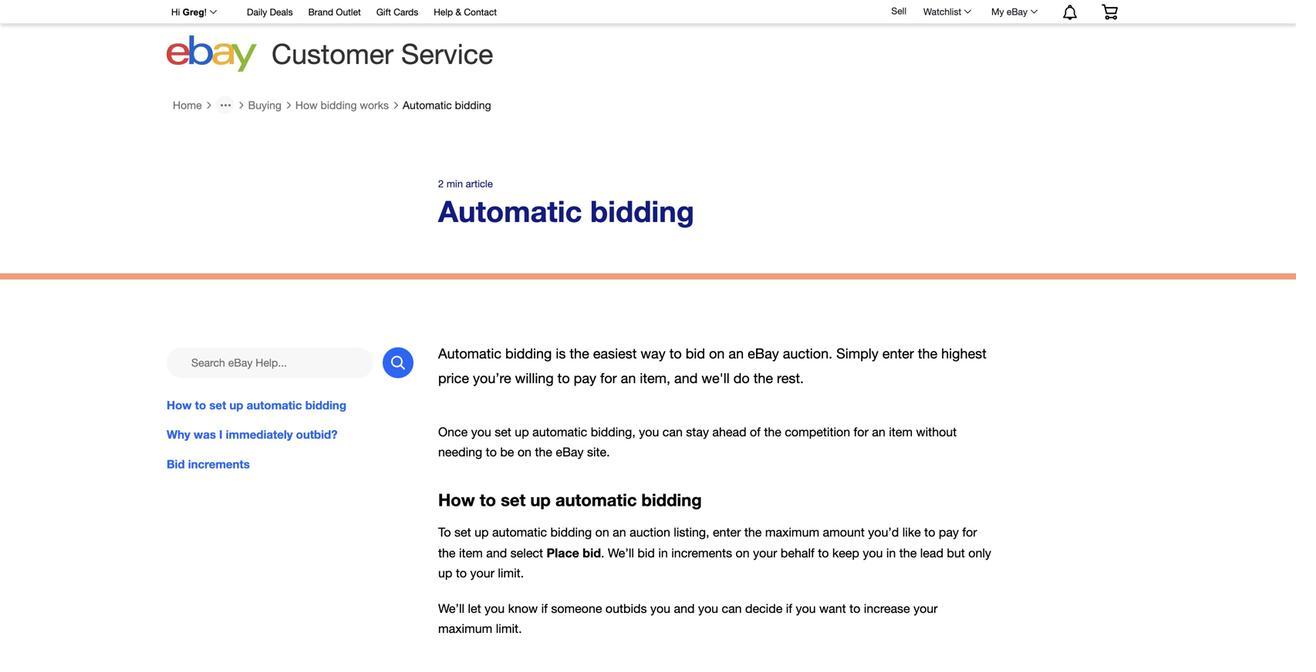 Task type: vqa. For each thing, say whether or not it's contained in the screenshot.
we'll
yes



Task type: describe. For each thing, give the bounding box(es) containing it.
an left item,
[[621, 370, 636, 387]]

outlet
[[336, 7, 361, 17]]

the right be
[[535, 445, 552, 459]]

we'll
[[702, 370, 730, 387]]

lead but
[[920, 546, 965, 560]]

bidding,
[[591, 425, 636, 439]]

brand outlet
[[308, 7, 361, 17]]

1 horizontal spatial how to set up automatic bidding
[[438, 490, 702, 510]]

increments inside . we'll bid in increments on your behalf to keep you in the lead but only up to your limit.
[[671, 546, 732, 560]]

auction.
[[783, 346, 832, 362]]

buying link
[[248, 99, 282, 112]]

item inside once you set up automatic bidding, you can stay ahead of the competition for an item without needing to be on the ebay site.
[[889, 425, 913, 439]]

0 vertical spatial your
[[753, 546, 777, 560]]

hi
[[171, 7, 180, 17]]

you left want
[[796, 602, 816, 616]]

ahead
[[712, 425, 746, 439]]

do
[[733, 370, 750, 387]]

be
[[500, 445, 514, 459]]

we'll let you know if someone outbids you and you can decide if you want to increase your maximum limit.
[[438, 602, 938, 636]]

0 horizontal spatial bid
[[583, 546, 601, 560]]

maximum inside we'll let you know if someone outbids you and you can decide if you want to increase your maximum limit.
[[438, 622, 492, 636]]

how for how bidding works link
[[295, 99, 318, 111]]

automatic inside the to set up automatic bidding on an auction listing, enter the maximum amount you'd like to pay for the item and select
[[492, 526, 547, 540]]

ebay inside "account" navigation
[[1007, 6, 1028, 17]]

gift
[[376, 7, 391, 17]]

the left highest
[[918, 346, 937, 362]]

how to set up automatic bidding link
[[167, 397, 413, 414]]

help
[[434, 7, 453, 17]]

!
[[204, 7, 207, 17]]

cards
[[394, 7, 418, 17]]

1 if from the left
[[541, 602, 548, 616]]

why
[[167, 428, 190, 442]]

easiest
[[593, 346, 637, 362]]

on inside . we'll bid in increments on your behalf to keep you in the lead but only up to your limit.
[[736, 546, 750, 560]]

let
[[468, 602, 481, 616]]

item inside the to set up automatic bidding on an auction listing, enter the maximum amount you'd like to pay for the item and select
[[459, 546, 483, 560]]

daily deals link
[[247, 4, 293, 21]]

set up i
[[209, 399, 226, 412]]

home
[[173, 99, 202, 111]]

customer
[[272, 37, 393, 70]]

select
[[510, 546, 543, 560]]

bid inside . we'll bid in increments on your behalf to keep you in the lead but only up to your limit.
[[637, 546, 655, 560]]

you'd
[[868, 526, 899, 540]]

Search eBay Help... text field
[[167, 348, 373, 379]]

to
[[438, 526, 451, 540]]

why was i immediately outbid?
[[167, 428, 338, 442]]

up inside the to set up automatic bidding on an auction listing, enter the maximum amount you'd like to pay for the item and select
[[475, 526, 489, 540]]

rest.
[[777, 370, 804, 387]]

gift cards
[[376, 7, 418, 17]]

hi greg !
[[171, 7, 207, 17]]

bidding inside automatic bidding is the easiest way to bid on an ebay auction. simply enter the highest price you're willing to pay for an item, and we'll do the rest.
[[505, 346, 552, 362]]

how bidding works link
[[295, 99, 389, 112]]

can inside once you set up automatic bidding, you can stay ahead of the competition for an item without needing to be on the ebay site.
[[662, 425, 683, 439]]

outbid?
[[296, 428, 338, 442]]

your for if
[[913, 602, 938, 616]]

keep
[[832, 546, 859, 560]]

automatic bidding is the easiest way to bid on an ebay auction. simply enter the highest price you're willing to pay for an item, and we'll do the rest.
[[438, 346, 987, 387]]

automatic bidding link
[[403, 99, 491, 112]]

you right outbids
[[650, 602, 670, 616]]

increments inside bid increments link
[[188, 457, 250, 471]]

bid increments
[[167, 457, 250, 471]]

2
[[438, 178, 444, 190]]

bid
[[167, 457, 185, 471]]

without
[[916, 425, 957, 439]]

site.
[[587, 445, 610, 459]]

customer service
[[272, 37, 493, 70]]

of
[[750, 425, 761, 439]]

place bid
[[547, 546, 601, 560]]

price
[[438, 370, 469, 387]]

to inside once you set up automatic bidding, you can stay ahead of the competition for an item without needing to be on the ebay site.
[[486, 445, 497, 459]]

automatic bidding main content
[[0, 89, 1296, 653]]

on inside the to set up automatic bidding on an auction listing, enter the maximum amount you'd like to pay for the item and select
[[595, 526, 609, 540]]

how for how to set up automatic bidding link
[[167, 399, 192, 412]]

to inside the to set up automatic bidding on an auction listing, enter the maximum amount you'd like to pay for the item and select
[[924, 526, 935, 540]]

and inside the to set up automatic bidding on an auction listing, enter the maximum amount you'd like to pay for the item and select
[[486, 546, 507, 560]]

stay
[[686, 425, 709, 439]]

behalf
[[781, 546, 814, 560]]

only
[[968, 546, 991, 560]]

. we'll bid in increments on your behalf to keep you in the lead but only up to your limit.
[[438, 546, 991, 580]]

place
[[547, 546, 579, 560]]

automatic for automatic bidding
[[403, 99, 452, 111]]

my
[[991, 6, 1004, 17]]

is
[[556, 346, 566, 362]]

an up do
[[729, 346, 744, 362]]

was
[[194, 428, 216, 442]]

an inside the to set up automatic bidding on an auction listing, enter the maximum amount you'd like to pay for the item and select
[[613, 526, 626, 540]]

decide
[[745, 602, 782, 616]]

maximum inside the to set up automatic bidding on an auction listing, enter the maximum amount you'd like to pay for the item and select
[[765, 526, 819, 540]]

you right once
[[471, 425, 491, 439]]

way
[[641, 346, 666, 362]]

once
[[438, 425, 468, 439]]

why was i immediately outbid? link
[[167, 426, 413, 443]]

listing,
[[674, 526, 709, 540]]

up inside once you set up automatic bidding, you can stay ahead of the competition for an item without needing to be on the ebay site.
[[515, 425, 529, 439]]

set down be
[[501, 490, 526, 510]]

to inside we'll let you know if someone outbids you and you can decide if you want to increase your maximum limit.
[[849, 602, 860, 616]]

pay inside automatic bidding is the easiest way to bid on an ebay auction. simply enter the highest price you're willing to pay for an item, and we'll do the rest.
[[574, 370, 596, 387]]

you down . we'll bid in increments on your behalf to keep you in the lead but only up to your limit.
[[698, 602, 718, 616]]

your shopping cart image
[[1101, 4, 1119, 19]]

to set up automatic bidding on an auction listing, enter the maximum amount you'd like to pay for the item and select
[[438, 526, 977, 560]]

automatic bidding
[[403, 99, 491, 111]]

you're
[[473, 370, 511, 387]]

article
[[466, 178, 493, 190]]

watchlist link
[[915, 2, 978, 21]]

highest
[[941, 346, 987, 362]]

up inside . we'll bid in increments on your behalf to keep you in the lead but only up to your limit.
[[438, 566, 452, 580]]



Task type: locate. For each thing, give the bounding box(es) containing it.
bid
[[686, 346, 705, 362], [583, 546, 601, 560], [637, 546, 655, 560]]

the up . we'll bid in increments on your behalf to keep you in the lead but only up to your limit.
[[744, 526, 762, 540]]

enter right simply
[[882, 346, 914, 362]]

and left we'll
[[674, 370, 698, 387]]

1 horizontal spatial we'll
[[608, 546, 634, 560]]

automatic up "immediately"
[[247, 399, 302, 412]]

buying
[[248, 99, 282, 111]]

1 horizontal spatial if
[[786, 602, 792, 616]]

you inside . we'll bid in increments on your behalf to keep you in the lead but only up to your limit.
[[863, 546, 883, 560]]

in down auction
[[658, 546, 668, 560]]

1 horizontal spatial enter
[[882, 346, 914, 362]]

enter inside automatic bidding is the easiest way to bid on an ebay auction. simply enter the highest price you're willing to pay for an item, and we'll do the rest.
[[882, 346, 914, 362]]

on inside once you set up automatic bidding, you can stay ahead of the competition for an item without needing to be on the ebay site.
[[518, 445, 531, 459]]

can left decide
[[722, 602, 742, 616]]

like
[[902, 526, 921, 540]]

up right to
[[475, 526, 489, 540]]

can inside we'll let you know if someone outbids you and you can decide if you want to increase your maximum limit.
[[722, 602, 742, 616]]

i
[[219, 428, 223, 442]]

willing
[[515, 370, 554, 387]]

bidding inside the to set up automatic bidding on an auction listing, enter the maximum amount you'd like to pay for the item and select
[[550, 526, 592, 540]]

once you set up automatic bidding, you can stay ahead of the competition for an item without needing to be on the ebay site.
[[438, 425, 957, 459]]

0 horizontal spatial your
[[470, 566, 494, 580]]

0 vertical spatial can
[[662, 425, 683, 439]]

0 vertical spatial how
[[295, 99, 318, 111]]

0 horizontal spatial how to set up automatic bidding
[[167, 399, 346, 412]]

for inside once you set up automatic bidding, you can stay ahead of the competition for an item without needing to be on the ebay site.
[[854, 425, 868, 439]]

ebay inside automatic bidding is the easiest way to bid on an ebay auction. simply enter the highest price you're willing to pay for an item, and we'll do the rest.
[[748, 346, 779, 362]]

your for increments
[[470, 566, 494, 580]]

an left without
[[872, 425, 885, 439]]

0 vertical spatial enter
[[882, 346, 914, 362]]

for up only
[[962, 526, 977, 540]]

automatic down article
[[438, 194, 582, 228]]

1 horizontal spatial how
[[295, 99, 318, 111]]

needing
[[438, 445, 482, 459]]

we'll inside . we'll bid in increments on your behalf to keep you in the lead but only up to your limit.
[[608, 546, 634, 560]]

automatic up site. at bottom
[[532, 425, 587, 439]]

on up .
[[595, 526, 609, 540]]

limit. inside we'll let you know if someone outbids you and you can decide if you want to increase your maximum limit.
[[496, 622, 522, 636]]

1 vertical spatial your
[[470, 566, 494, 580]]

for inside the to set up automatic bidding on an auction listing, enter the maximum amount you'd like to pay for the item and select
[[962, 526, 977, 540]]

1 vertical spatial pay
[[939, 526, 959, 540]]

on
[[709, 346, 725, 362], [518, 445, 531, 459], [595, 526, 609, 540], [736, 546, 750, 560]]

2 horizontal spatial bid
[[686, 346, 705, 362]]

1 horizontal spatial ebay
[[748, 346, 779, 362]]

2 vertical spatial how
[[438, 490, 475, 510]]

on inside automatic bidding is the easiest way to bid on an ebay auction. simply enter the highest price you're willing to pay for an item, and we'll do the rest.
[[709, 346, 725, 362]]

automatic up the price
[[438, 346, 501, 362]]

auction
[[630, 526, 670, 540]]

ebay
[[1007, 6, 1028, 17], [748, 346, 779, 362], [556, 445, 584, 459]]

maximum down let
[[438, 622, 492, 636]]

set inside once you set up automatic bidding, you can stay ahead of the competition for an item without needing to be on the ebay site.
[[495, 425, 511, 439]]

deals
[[270, 7, 293, 17]]

up down to
[[438, 566, 452, 580]]

want
[[819, 602, 846, 616]]

bidding
[[321, 99, 357, 111], [455, 99, 491, 111], [590, 194, 694, 228], [505, 346, 552, 362], [305, 399, 346, 412], [641, 490, 702, 510], [550, 526, 592, 540]]

item left without
[[889, 425, 913, 439]]

automatic inside automatic bidding is the easiest way to bid on an ebay auction. simply enter the highest price you're willing to pay for an item, and we'll do the rest.
[[438, 346, 501, 362]]

set inside the to set up automatic bidding on an auction listing, enter the maximum amount you'd like to pay for the item and select
[[454, 526, 471, 540]]

automatic up select
[[492, 526, 547, 540]]

limit. down select
[[498, 566, 524, 580]]

ebay up do
[[748, 346, 779, 362]]

automatic inside the 2 min article automatic bidding
[[438, 194, 582, 228]]

on right be
[[518, 445, 531, 459]]

automatic for automatic bidding is the easiest way to bid on an ebay auction. simply enter the highest price you're willing to pay for an item, and we'll do the rest.
[[438, 346, 501, 362]]

the down to
[[438, 546, 456, 560]]

maximum up behalf
[[765, 526, 819, 540]]

works
[[360, 99, 389, 111]]

help & contact link
[[434, 4, 497, 21]]

automatic inside once you set up automatic bidding, you can stay ahead of the competition for an item without needing to be on the ebay site.
[[532, 425, 587, 439]]

an left auction
[[613, 526, 626, 540]]

2 if from the left
[[786, 602, 792, 616]]

pay inside the to set up automatic bidding on an auction listing, enter the maximum amount you'd like to pay for the item and select
[[939, 526, 959, 540]]

automatic
[[247, 399, 302, 412], [532, 425, 587, 439], [555, 490, 637, 510], [492, 526, 547, 540]]

0 vertical spatial how to set up automatic bidding
[[167, 399, 346, 412]]

how up to
[[438, 490, 475, 510]]

greg
[[183, 7, 204, 17]]

pay down the easiest
[[574, 370, 596, 387]]

can left the stay
[[662, 425, 683, 439]]

how right buying
[[295, 99, 318, 111]]

item
[[889, 425, 913, 439], [459, 546, 483, 560]]

0 horizontal spatial in
[[658, 546, 668, 560]]

1 vertical spatial automatic
[[438, 194, 582, 228]]

help & contact
[[434, 7, 497, 17]]

for right competition
[[854, 425, 868, 439]]

2 vertical spatial for
[[962, 526, 977, 540]]

up down 'willing'
[[515, 425, 529, 439]]

how to set up automatic bidding
[[167, 399, 346, 412], [438, 490, 702, 510]]

2 vertical spatial your
[[913, 602, 938, 616]]

the right do
[[753, 370, 773, 387]]

brand
[[308, 7, 333, 17]]

the right of
[[764, 425, 781, 439]]

1 vertical spatial how
[[167, 399, 192, 412]]

on left behalf
[[736, 546, 750, 560]]

0 horizontal spatial we'll
[[438, 602, 464, 616]]

1 vertical spatial we'll
[[438, 602, 464, 616]]

2 horizontal spatial ebay
[[1007, 6, 1028, 17]]

someone
[[551, 602, 602, 616]]

and down . we'll bid in increments on your behalf to keep you in the lead but only up to your limit.
[[674, 602, 695, 616]]

sell
[[891, 5, 906, 16]]

1 horizontal spatial can
[[722, 602, 742, 616]]

1 horizontal spatial increments
[[671, 546, 732, 560]]

my ebay
[[991, 6, 1028, 17]]

0 horizontal spatial pay
[[574, 370, 596, 387]]

bid increments link
[[167, 456, 413, 473]]

1 vertical spatial can
[[722, 602, 742, 616]]

for inside automatic bidding is the easiest way to bid on an ebay auction. simply enter the highest price you're willing to pay for an item, and we'll do the rest.
[[600, 370, 617, 387]]

1 vertical spatial ebay
[[748, 346, 779, 362]]

an inside once you set up automatic bidding, you can stay ahead of the competition for an item without needing to be on the ebay site.
[[872, 425, 885, 439]]

0 vertical spatial pay
[[574, 370, 596, 387]]

you right let
[[485, 602, 505, 616]]

0 vertical spatial maximum
[[765, 526, 819, 540]]

1 horizontal spatial pay
[[939, 526, 959, 540]]

1 horizontal spatial for
[[854, 425, 868, 439]]

0 vertical spatial item
[[889, 425, 913, 439]]

1 horizontal spatial maximum
[[765, 526, 819, 540]]

item up let
[[459, 546, 483, 560]]

2 min article automatic bidding
[[438, 178, 694, 228]]

and
[[674, 370, 698, 387], [486, 546, 507, 560], [674, 602, 695, 616]]

0 horizontal spatial for
[[600, 370, 617, 387]]

your right increase
[[913, 602, 938, 616]]

and left select
[[486, 546, 507, 560]]

&
[[456, 7, 461, 17]]

ebay inside once you set up automatic bidding, you can stay ahead of the competition for an item without needing to be on the ebay site.
[[556, 445, 584, 459]]

we'll right .
[[608, 546, 634, 560]]

on up we'll
[[709, 346, 725, 362]]

pay up lead but
[[939, 526, 959, 540]]

limit.
[[498, 566, 524, 580], [496, 622, 522, 636]]

immediately
[[226, 428, 293, 442]]

1 vertical spatial limit.
[[496, 622, 522, 636]]

and inside automatic bidding is the easiest way to bid on an ebay auction. simply enter the highest price you're willing to pay for an item, and we'll do the rest.
[[674, 370, 698, 387]]

daily
[[247, 7, 267, 17]]

0 horizontal spatial ebay
[[556, 445, 584, 459]]

0 horizontal spatial increments
[[188, 457, 250, 471]]

bidding inside the 2 min article automatic bidding
[[590, 194, 694, 228]]

know
[[508, 602, 538, 616]]

you right bidding,
[[639, 425, 659, 439]]

gift cards link
[[376, 4, 418, 21]]

1 horizontal spatial item
[[889, 425, 913, 439]]

0 horizontal spatial how
[[167, 399, 192, 412]]

home link
[[173, 99, 202, 112]]

up up why was i immediately outbid?
[[229, 399, 243, 412]]

competition
[[785, 425, 850, 439]]

increments down i
[[188, 457, 250, 471]]

enter up . we'll bid in increments on your behalf to keep you in the lead but only up to your limit.
[[713, 526, 741, 540]]

0 horizontal spatial maximum
[[438, 622, 492, 636]]

the right is at the left of page
[[570, 346, 589, 362]]

2 in from the left
[[886, 546, 896, 560]]

up up select
[[530, 490, 551, 510]]

0 horizontal spatial item
[[459, 546, 483, 560]]

watchlist
[[923, 6, 961, 17]]

outbids
[[605, 602, 647, 616]]

sell link
[[884, 5, 913, 16]]

limit. inside . we'll bid in increments on your behalf to keep you in the lead but only up to your limit.
[[498, 566, 524, 580]]

for
[[600, 370, 617, 387], [854, 425, 868, 439], [962, 526, 977, 540]]

1 vertical spatial for
[[854, 425, 868, 439]]

.
[[601, 546, 604, 560]]

ebay right my
[[1007, 6, 1028, 17]]

pay
[[574, 370, 596, 387], [939, 526, 959, 540]]

2 horizontal spatial your
[[913, 602, 938, 616]]

brand outlet link
[[308, 4, 361, 21]]

to
[[669, 346, 682, 362], [557, 370, 570, 387], [195, 399, 206, 412], [486, 445, 497, 459], [480, 490, 496, 510], [924, 526, 935, 540], [818, 546, 829, 560], [456, 566, 467, 580], [849, 602, 860, 616]]

0 horizontal spatial if
[[541, 602, 548, 616]]

how
[[295, 99, 318, 111], [167, 399, 192, 412], [438, 490, 475, 510]]

bid up we'll
[[686, 346, 705, 362]]

0 vertical spatial and
[[674, 370, 698, 387]]

the inside . we'll bid in increments on your behalf to keep you in the lead but only up to your limit.
[[899, 546, 917, 560]]

in down 'you'd'
[[886, 546, 896, 560]]

increments
[[188, 457, 250, 471], [671, 546, 732, 560]]

the
[[570, 346, 589, 362], [918, 346, 937, 362], [753, 370, 773, 387], [764, 425, 781, 439], [535, 445, 552, 459], [744, 526, 762, 540], [438, 546, 456, 560], [899, 546, 917, 560]]

if right know
[[541, 602, 548, 616]]

we'll inside we'll let you know if someone outbids you and you can decide if you want to increase your maximum limit.
[[438, 602, 464, 616]]

simply
[[836, 346, 879, 362]]

contact
[[464, 7, 497, 17]]

1 vertical spatial item
[[459, 546, 483, 560]]

customer service banner
[[163, 0, 1129, 77]]

ebay left site. at bottom
[[556, 445, 584, 459]]

limit. down know
[[496, 622, 522, 636]]

how up why
[[167, 399, 192, 412]]

1 vertical spatial increments
[[671, 546, 732, 560]]

enter inside the to set up automatic bidding on an auction listing, enter the maximum amount you'd like to pay for the item and select
[[713, 526, 741, 540]]

and inside we'll let you know if someone outbids you and you can decide if you want to increase your maximum limit.
[[674, 602, 695, 616]]

1 vertical spatial and
[[486, 546, 507, 560]]

set right to
[[454, 526, 471, 540]]

0 horizontal spatial can
[[662, 425, 683, 439]]

your inside we'll let you know if someone outbids you and you can decide if you want to increase your maximum limit.
[[913, 602, 938, 616]]

0 vertical spatial increments
[[188, 457, 250, 471]]

2 horizontal spatial for
[[962, 526, 977, 540]]

automatic down site. at bottom
[[555, 490, 637, 510]]

2 vertical spatial automatic
[[438, 346, 501, 362]]

bid inside automatic bidding is the easiest way to bid on an ebay auction. simply enter the highest price you're willing to pay for an item, and we'll do the rest.
[[686, 346, 705, 362]]

your up let
[[470, 566, 494, 580]]

0 vertical spatial for
[[600, 370, 617, 387]]

1 horizontal spatial bid
[[637, 546, 655, 560]]

increments down 'listing,'
[[671, 546, 732, 560]]

amount
[[823, 526, 865, 540]]

1 vertical spatial how to set up automatic bidding
[[438, 490, 702, 510]]

an
[[729, 346, 744, 362], [621, 370, 636, 387], [872, 425, 885, 439], [613, 526, 626, 540]]

0 vertical spatial limit.
[[498, 566, 524, 580]]

2 horizontal spatial how
[[438, 490, 475, 510]]

0 vertical spatial we'll
[[608, 546, 634, 560]]

if right decide
[[786, 602, 792, 616]]

increase
[[864, 602, 910, 616]]

item,
[[640, 370, 670, 387]]

0 horizontal spatial enter
[[713, 526, 741, 540]]

2 vertical spatial and
[[674, 602, 695, 616]]

0 vertical spatial automatic
[[403, 99, 452, 111]]

1 vertical spatial maximum
[[438, 622, 492, 636]]

my ebay link
[[983, 2, 1045, 21]]

your
[[753, 546, 777, 560], [470, 566, 494, 580], [913, 602, 938, 616]]

if
[[541, 602, 548, 616], [786, 602, 792, 616]]

service
[[401, 37, 493, 70]]

1 horizontal spatial in
[[886, 546, 896, 560]]

1 horizontal spatial your
[[753, 546, 777, 560]]

your left behalf
[[753, 546, 777, 560]]

automatic right works
[[403, 99, 452, 111]]

bid down auction
[[637, 546, 655, 560]]

for down the easiest
[[600, 370, 617, 387]]

min
[[447, 178, 463, 190]]

account navigation
[[163, 0, 1129, 24]]

you
[[471, 425, 491, 439], [639, 425, 659, 439], [863, 546, 883, 560], [485, 602, 505, 616], [650, 602, 670, 616], [698, 602, 718, 616], [796, 602, 816, 616]]

up inside how to set up automatic bidding link
[[229, 399, 243, 412]]

bid right place
[[583, 546, 601, 560]]

0 vertical spatial ebay
[[1007, 6, 1028, 17]]

daily deals
[[247, 7, 293, 17]]

set up be
[[495, 425, 511, 439]]

how to set up automatic bidding up place bid
[[438, 490, 702, 510]]

2 vertical spatial ebay
[[556, 445, 584, 459]]

you down 'you'd'
[[863, 546, 883, 560]]

how bidding works
[[295, 99, 389, 111]]

1 vertical spatial enter
[[713, 526, 741, 540]]

the down like
[[899, 546, 917, 560]]

how to set up automatic bidding up "immediately"
[[167, 399, 346, 412]]

we'll left let
[[438, 602, 464, 616]]

1 in from the left
[[658, 546, 668, 560]]



